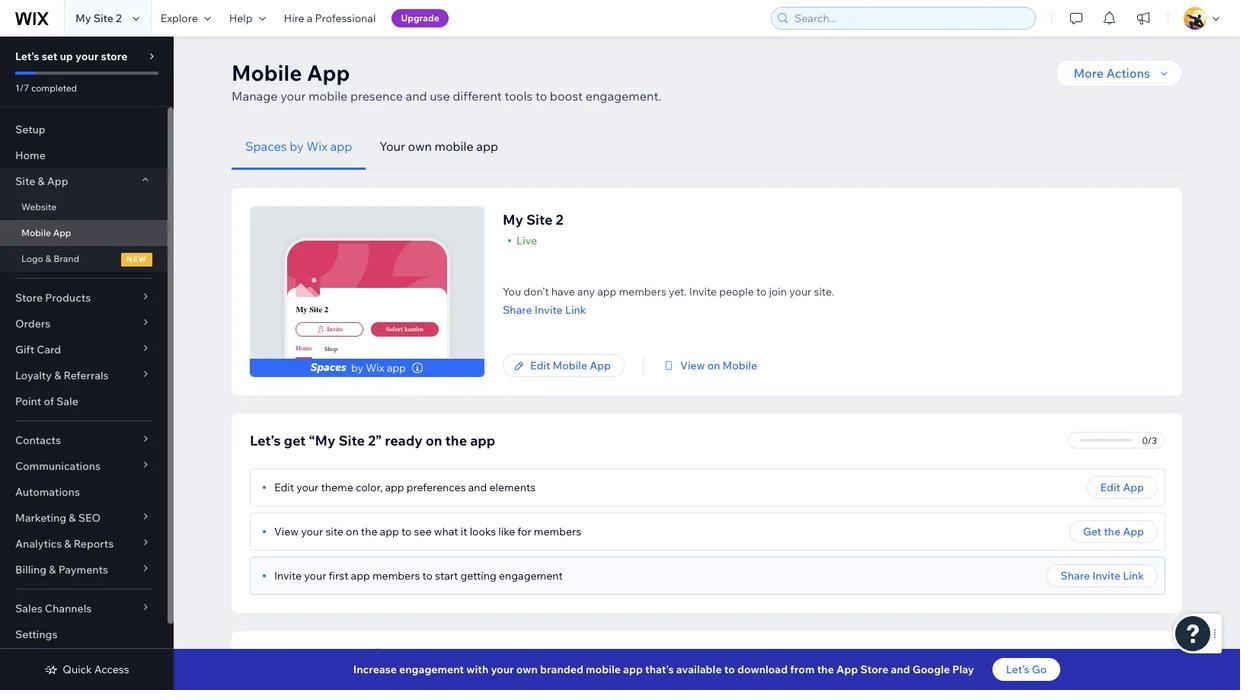 Task type: locate. For each thing, give the bounding box(es) containing it.
0 vertical spatial on
[[707, 359, 720, 372]]

site
[[326, 525, 343, 539]]

1 horizontal spatial tools
[[505, 88, 533, 104]]

1 horizontal spatial my site 2
[[296, 305, 328, 315]]

to
[[535, 88, 547, 104], [756, 285, 767, 299], [401, 525, 412, 539], [422, 569, 433, 583], [724, 663, 735, 676]]

from
[[790, 663, 815, 676]]

on
[[707, 359, 720, 372], [426, 432, 442, 449], [346, 525, 359, 539]]

app up brand
[[53, 227, 71, 238]]

0 horizontal spatial wix
[[306, 139, 328, 154]]

app inside spaces by wix app button
[[330, 139, 352, 154]]

to right available
[[724, 663, 735, 676]]

home for home shop
[[296, 345, 312, 352]]

reports
[[74, 537, 114, 551]]

1 horizontal spatial my
[[296, 305, 307, 315]]

edit
[[530, 359, 550, 372], [274, 481, 294, 494], [1100, 481, 1121, 494]]

spaces by wix app button
[[232, 123, 366, 170]]

1 horizontal spatial view
[[680, 359, 705, 372]]

& left reports
[[64, 537, 71, 551]]

app right from
[[836, 663, 858, 676]]

1 vertical spatial link
[[1123, 569, 1144, 583]]

1 vertical spatial tools
[[400, 645, 433, 663]]

to left boost
[[535, 88, 547, 104]]

edit app button
[[1087, 476, 1158, 499]]

1 vertical spatial on
[[426, 432, 442, 449]]

1 vertical spatial my
[[503, 211, 523, 229]]

start
[[435, 569, 458, 583]]

own left branded
[[516, 663, 538, 676]]

by
[[290, 139, 304, 154], [351, 361, 363, 375]]

my up let's set up your store
[[75, 11, 91, 25]]

get
[[1083, 525, 1102, 539]]

0 vertical spatial own
[[408, 139, 432, 154]]

0 vertical spatial share invite link button
[[503, 303, 834, 317]]

app down different
[[476, 139, 498, 154]]

& right logo
[[45, 253, 51, 264]]

wix
[[306, 139, 328, 154], [366, 361, 384, 375]]

join
[[769, 285, 787, 299]]

and left use
[[406, 88, 427, 104]]

my site 2 up store
[[75, 11, 122, 25]]

the up the preferences on the bottom of page
[[445, 432, 467, 449]]

mobile up manage
[[232, 59, 302, 86]]

2 horizontal spatial my site 2
[[503, 211, 563, 229]]

to left join
[[756, 285, 767, 299]]

mobile
[[309, 88, 348, 104], [435, 139, 474, 154], [586, 663, 621, 676]]

any
[[577, 285, 595, 299]]

0 vertical spatial members
[[619, 285, 666, 299]]

available
[[676, 663, 722, 676]]

0 horizontal spatial members
[[372, 569, 420, 583]]

0 vertical spatial tools
[[505, 88, 533, 104]]

theme
[[321, 481, 353, 494]]

get the app button
[[1069, 520, 1158, 543]]

branded
[[540, 663, 583, 676]]

view left site
[[274, 525, 299, 539]]

2"
[[368, 432, 382, 449]]

0 horizontal spatial home
[[15, 149, 46, 162]]

sales channels
[[15, 602, 92, 615]]

0 vertical spatial store
[[15, 291, 43, 305]]

google
[[913, 663, 950, 676]]

let's left the go on the right of the page
[[1006, 663, 1030, 676]]

0 horizontal spatial 2
[[116, 11, 122, 25]]

0 vertical spatial link
[[565, 303, 586, 317]]

0 horizontal spatial edit
[[274, 481, 294, 494]]

0 vertical spatial view
[[680, 359, 705, 372]]

let's left the get
[[250, 432, 281, 449]]

tab list
[[232, 123, 1182, 170]]

mobile down website
[[21, 227, 51, 238]]

0 horizontal spatial share invite link button
[[503, 303, 834, 317]]

0 horizontal spatial by
[[290, 139, 304, 154]]

edit for edit your theme color, app preferences and elements
[[274, 481, 294, 494]]

get the app
[[1083, 525, 1144, 539]]

spaces by wix app
[[245, 139, 352, 154]]

1 horizontal spatial mobile
[[435, 139, 474, 154]]

app left your at the left top
[[330, 139, 352, 154]]

app right the first
[[351, 569, 370, 583]]

my site 2 up 'home shop'
[[296, 305, 328, 315]]

home left shop
[[296, 345, 312, 352]]

wix inside button
[[306, 139, 328, 154]]

upgrade
[[401, 12, 439, 24]]

share
[[503, 303, 532, 317], [1061, 569, 1090, 583]]

your right manage
[[280, 88, 306, 104]]

gift card
[[15, 343, 61, 356]]

& up website
[[38, 174, 45, 188]]

your own mobile app button
[[366, 123, 512, 170]]

and
[[406, 88, 427, 104], [468, 481, 487, 494], [302, 645, 327, 663], [891, 663, 910, 676]]

0 vertical spatial wix
[[306, 139, 328, 154]]

2 up shop
[[324, 305, 328, 315]]

engagement down for
[[499, 569, 563, 583]]

share inside the "you don't have any app members yet. invite people to join your site. share invite link"
[[503, 303, 532, 317]]

app up website
[[47, 174, 68, 188]]

let's go
[[1006, 663, 1047, 676]]

store up orders
[[15, 291, 43, 305]]

help button
[[220, 0, 275, 37]]

members left yet.
[[619, 285, 666, 299]]

like
[[498, 525, 515, 539]]

view down the "you don't have any app members yet. invite people to join your site. share invite link"
[[680, 359, 705, 372]]

sofort kaufen
[[386, 326, 423, 333]]

site.
[[814, 285, 834, 299]]

& right loyalty
[[54, 369, 61, 382]]

site
[[93, 11, 113, 25], [15, 174, 35, 188], [526, 211, 553, 229], [309, 305, 322, 315], [339, 432, 365, 449]]

tools right different
[[505, 88, 533, 104]]

1 horizontal spatial let's
[[1006, 663, 1030, 676]]

2
[[116, 11, 122, 25], [556, 211, 563, 229], [324, 305, 328, 315]]

gift card button
[[0, 337, 168, 363]]

you don't have any app members yet. invite people to join your site. share invite link
[[503, 285, 834, 317]]

more actions button
[[1055, 59, 1182, 87]]

app right any at the left of the page
[[597, 285, 617, 299]]

mobile down use
[[435, 139, 474, 154]]

sales
[[15, 602, 42, 615]]

& inside dropdown button
[[64, 537, 71, 551]]

hire a professional
[[284, 11, 376, 25]]

edit up the get the app at the bottom of page
[[1100, 481, 1121, 494]]

home inside sidebar element
[[15, 149, 46, 162]]

0 horizontal spatial mobile
[[309, 88, 348, 104]]

2 vertical spatial on
[[346, 525, 359, 539]]

2 vertical spatial 2
[[324, 305, 328, 315]]

2 up store
[[116, 11, 122, 25]]

home link
[[0, 142, 168, 168]]

0 horizontal spatial share
[[503, 303, 532, 317]]

1 horizontal spatial wix
[[366, 361, 384, 375]]

edit for edit mobile app
[[530, 359, 550, 372]]

& for site
[[38, 174, 45, 188]]

app down hire a professional
[[307, 59, 350, 86]]

home down setup
[[15, 149, 46, 162]]

2 horizontal spatial edit
[[1100, 481, 1121, 494]]

home inside 'home shop'
[[296, 345, 312, 352]]

tools inside mobile app manage your mobile presence and use different tools to boost engagement.
[[505, 88, 533, 104]]

and inside mobile app manage your mobile presence and use different tools to boost engagement.
[[406, 88, 427, 104]]

0 vertical spatial mobile
[[309, 88, 348, 104]]

1 vertical spatial home
[[296, 345, 312, 352]]

let's
[[250, 432, 281, 449], [1006, 663, 1030, 676]]

1 horizontal spatial by
[[351, 361, 363, 375]]

your inside sidebar element
[[75, 50, 98, 63]]

& for marketing
[[69, 511, 76, 525]]

by wix app
[[351, 361, 406, 375]]

1 vertical spatial 2
[[556, 211, 563, 229]]

my site 2 up the live
[[503, 211, 563, 229]]

0 vertical spatial engagement
[[499, 569, 563, 583]]

1 vertical spatial by
[[351, 361, 363, 375]]

my
[[75, 11, 91, 25], [503, 211, 523, 229], [296, 305, 307, 315]]

your right join
[[789, 285, 812, 299]]

edit for edit app
[[1100, 481, 1121, 494]]

and right growth
[[302, 645, 327, 663]]

my site 2
[[75, 11, 122, 25], [503, 211, 563, 229], [296, 305, 328, 315]]

my up 'home shop'
[[296, 305, 307, 315]]

2 horizontal spatial members
[[619, 285, 666, 299]]

edit mobile app
[[530, 359, 611, 372]]

of
[[44, 395, 54, 408]]

1 horizontal spatial members
[[534, 525, 581, 539]]

1 horizontal spatial engagement
[[499, 569, 563, 583]]

2 horizontal spatial mobile
[[586, 663, 621, 676]]

1 horizontal spatial edit
[[530, 359, 550, 372]]

0 vertical spatial 2
[[116, 11, 122, 25]]

invite down the get the app at the bottom of page
[[1092, 569, 1121, 583]]

1 vertical spatial share invite link button
[[1047, 564, 1158, 587]]

point of sale link
[[0, 388, 168, 414]]

1 vertical spatial own
[[516, 663, 538, 676]]

1 horizontal spatial store
[[860, 663, 889, 676]]

0 horizontal spatial let's
[[250, 432, 281, 449]]

mobile inside button
[[435, 139, 474, 154]]

the right from
[[817, 663, 834, 676]]

the inside button
[[1104, 525, 1121, 539]]

logo
[[21, 253, 43, 264]]

store products button
[[0, 285, 168, 311]]

0 vertical spatial my
[[75, 11, 91, 25]]

products
[[45, 291, 91, 305]]

0 vertical spatial home
[[15, 149, 46, 162]]

link
[[565, 303, 586, 317], [1123, 569, 1144, 583]]

tools right increase
[[400, 645, 433, 663]]

point
[[15, 395, 41, 408]]

0 horizontal spatial view
[[274, 525, 299, 539]]

2 up have
[[556, 211, 563, 229]]

& for loyalty
[[54, 369, 61, 382]]

play
[[952, 663, 974, 676]]

own right your at the left top
[[408, 139, 432, 154]]

your right up
[[75, 50, 98, 63]]

0 horizontal spatial on
[[346, 525, 359, 539]]

& right billing
[[49, 563, 56, 577]]

0 vertical spatial by
[[290, 139, 304, 154]]

0 horizontal spatial own
[[408, 139, 432, 154]]

mobile left presence
[[309, 88, 348, 104]]

0 horizontal spatial tools
[[400, 645, 433, 663]]

1 vertical spatial view
[[274, 525, 299, 539]]

site up website
[[15, 174, 35, 188]]

edit down the get
[[274, 481, 294, 494]]

store left google
[[860, 663, 889, 676]]

members right for
[[534, 525, 581, 539]]

by inside button
[[290, 139, 304, 154]]

0 vertical spatial share
[[503, 303, 532, 317]]

1 horizontal spatial home
[[296, 345, 312, 352]]

1 horizontal spatial 2
[[324, 305, 328, 315]]

share down you
[[503, 303, 532, 317]]

mobile
[[232, 59, 302, 86], [21, 227, 51, 238], [553, 359, 587, 372], [723, 359, 757, 372]]

your left the first
[[304, 569, 326, 583]]

members left start
[[372, 569, 420, 583]]

billing
[[15, 563, 47, 577]]

upgrade button
[[392, 9, 448, 27]]

1 horizontal spatial link
[[1123, 569, 1144, 583]]

engagement left with
[[399, 663, 464, 676]]

& for logo
[[45, 253, 51, 264]]

1 horizontal spatial own
[[516, 663, 538, 676]]

& left seo
[[69, 511, 76, 525]]

1 horizontal spatial share
[[1061, 569, 1090, 583]]

share invite link button down get
[[1047, 564, 1158, 587]]

share invite link button
[[503, 303, 834, 317], [1047, 564, 1158, 587]]

share down get
[[1061, 569, 1090, 583]]

orders button
[[0, 311, 168, 337]]

site up store
[[93, 11, 113, 25]]

sale
[[56, 395, 78, 408]]

explore
[[161, 11, 198, 25]]

settings
[[15, 628, 57, 641]]

1 vertical spatial wix
[[366, 361, 384, 375]]

link down the get the app at the bottom of page
[[1123, 569, 1144, 583]]

0 horizontal spatial store
[[15, 291, 43, 305]]

share invite link button down yet.
[[503, 303, 834, 317]]

edit app
[[1100, 481, 1144, 494]]

and left elements
[[468, 481, 487, 494]]

1 vertical spatial let's
[[1006, 663, 1030, 676]]

0 horizontal spatial link
[[565, 303, 586, 317]]

let's inside button
[[1006, 663, 1030, 676]]

let's for let's go
[[1006, 663, 1030, 676]]

settings link
[[0, 622, 168, 647]]

edit down the don't
[[530, 359, 550, 372]]

0 vertical spatial my site 2
[[75, 11, 122, 25]]

link down any at the left of the page
[[565, 303, 586, 317]]

own inside your own mobile app button
[[408, 139, 432, 154]]

2 horizontal spatial my
[[503, 211, 523, 229]]

app left that's
[[623, 663, 643, 676]]

my up the live
[[503, 211, 523, 229]]

0 vertical spatial let's
[[250, 432, 281, 449]]

1 vertical spatial engagement
[[399, 663, 464, 676]]

invite up shop
[[327, 326, 343, 333]]

mobile down have
[[553, 359, 587, 372]]

app down 'sofort'
[[387, 361, 406, 375]]

0 horizontal spatial my
[[75, 11, 91, 25]]

your
[[75, 50, 98, 63], [280, 88, 306, 104], [789, 285, 812, 299], [296, 481, 319, 494], [301, 525, 323, 539], [304, 569, 326, 583], [491, 663, 514, 676]]

analytics & reports
[[15, 537, 114, 551]]

1 vertical spatial mobile
[[435, 139, 474, 154]]

the right get
[[1104, 525, 1121, 539]]

growth
[[250, 645, 299, 663]]

app
[[307, 59, 350, 86], [47, 174, 68, 188], [53, 227, 71, 238], [590, 359, 611, 372], [1123, 481, 1144, 494], [1123, 525, 1144, 539], [836, 663, 858, 676]]

mobile right branded
[[586, 663, 621, 676]]

use
[[430, 88, 450, 104]]

2 vertical spatial mobile
[[586, 663, 621, 676]]

1 horizontal spatial on
[[426, 432, 442, 449]]



Task type: vqa. For each thing, say whether or not it's contained in the screenshot.
Start
yes



Task type: describe. For each thing, give the bounding box(es) containing it.
1 vertical spatial members
[[534, 525, 581, 539]]

your inside mobile app manage your mobile presence and use different tools to boost engagement.
[[280, 88, 306, 104]]

communications
[[15, 459, 101, 473]]

boost
[[550, 88, 583, 104]]

spaces
[[245, 139, 287, 154]]

edit mobile app button
[[503, 354, 625, 377]]

billing & payments button
[[0, 557, 168, 583]]

hire a professional link
[[275, 0, 385, 37]]

your right with
[[491, 663, 514, 676]]

site left 2"
[[339, 432, 365, 449]]

view for view on mobile
[[680, 359, 705, 372]]

1 horizontal spatial share invite link button
[[1047, 564, 1158, 587]]

manage
[[232, 88, 278, 104]]

elements
[[489, 481, 536, 494]]

growth and marketing tools
[[250, 645, 433, 663]]

sidebar element
[[0, 37, 174, 690]]

the right site
[[361, 525, 377, 539]]

increase engagement with your own branded mobile app that's available to download from the app store and google play
[[353, 663, 974, 676]]

to inside the "you don't have any app members yet. invite people to join your site. share invite link"
[[756, 285, 767, 299]]

that's
[[645, 663, 674, 676]]

don't
[[524, 285, 549, 299]]

with
[[466, 663, 488, 676]]

site inside popup button
[[15, 174, 35, 188]]

your own mobile app
[[380, 139, 498, 154]]

completed
[[31, 82, 77, 94]]

store products
[[15, 291, 91, 305]]

to left start
[[422, 569, 433, 583]]

app down any at the left of the page
[[590, 359, 611, 372]]

& for analytics
[[64, 537, 71, 551]]

let's set up your store
[[15, 50, 128, 63]]

see
[[414, 525, 432, 539]]

share invite link
[[1061, 569, 1144, 583]]

view on mobile button
[[662, 359, 757, 372]]

website
[[21, 201, 57, 213]]

automations link
[[0, 479, 168, 505]]

view on mobile
[[680, 359, 757, 372]]

mobile inside sidebar element
[[21, 227, 51, 238]]

2 vertical spatial my site 2
[[296, 305, 328, 315]]

app up the get the app at the bottom of page
[[1123, 481, 1144, 494]]

marketing
[[330, 645, 397, 663]]

setup
[[15, 123, 46, 136]]

preferences
[[407, 481, 466, 494]]

brand
[[53, 253, 79, 264]]

2 horizontal spatial 2
[[556, 211, 563, 229]]

gift
[[15, 343, 34, 356]]

home shop
[[296, 345, 338, 353]]

let's get "my site 2" ready on the app
[[250, 432, 495, 449]]

color,
[[356, 481, 383, 494]]

your inside the "you don't have any app members yet. invite people to join your site. share invite link"
[[789, 285, 812, 299]]

"my
[[309, 432, 335, 449]]

mobile down people
[[723, 359, 757, 372]]

app right color,
[[385, 481, 404, 494]]

site up 'home shop'
[[309, 305, 322, 315]]

help
[[229, 11, 253, 25]]

app left see
[[380, 525, 399, 539]]

your left the theme
[[296, 481, 319, 494]]

ready
[[385, 432, 422, 449]]

card
[[37, 343, 61, 356]]

looks
[[470, 525, 496, 539]]

mobile app manage your mobile presence and use different tools to boost engagement.
[[232, 59, 661, 104]]

1/7 completed
[[15, 82, 77, 94]]

2 vertical spatial members
[[372, 569, 420, 583]]

& for billing
[[49, 563, 56, 577]]

your
[[380, 139, 405, 154]]

2 vertical spatial my
[[296, 305, 307, 315]]

app inside popup button
[[47, 174, 68, 188]]

analytics & reports button
[[0, 531, 168, 557]]

let's for let's get "my site 2" ready on the app
[[250, 432, 281, 449]]

contacts
[[15, 433, 61, 447]]

0 horizontal spatial my site 2
[[75, 11, 122, 25]]

new
[[126, 254, 147, 264]]

your left site
[[301, 525, 323, 539]]

and left google
[[891, 663, 910, 676]]

home for home
[[15, 149, 46, 162]]

0 horizontal spatial engagement
[[399, 663, 464, 676]]

loyalty & referrals button
[[0, 363, 168, 388]]

0/3
[[1142, 435, 1157, 446]]

Search... field
[[790, 8, 1031, 29]]

link inside the "you don't have any app members yet. invite people to join your site. share invite link"
[[565, 303, 586, 317]]

to inside mobile app manage your mobile presence and use different tools to boost engagement.
[[535, 88, 547, 104]]

you
[[503, 285, 521, 299]]

let's go button
[[992, 658, 1060, 681]]

invite left the first
[[274, 569, 302, 583]]

view your site on the app to see what it looks like for members
[[274, 525, 581, 539]]

increase
[[353, 663, 397, 676]]

mobile inside mobile app manage your mobile presence and use different tools to boost engagement.
[[309, 88, 348, 104]]

site & app
[[15, 174, 68, 188]]

app inside the "you don't have any app members yet. invite people to join your site. share invite link"
[[597, 285, 617, 299]]

mobile inside mobile app manage your mobile presence and use different tools to boost engagement.
[[232, 59, 302, 86]]

getting
[[461, 569, 497, 583]]

sales channels button
[[0, 596, 168, 622]]

presence
[[350, 88, 403, 104]]

to left see
[[401, 525, 412, 539]]

first
[[329, 569, 348, 583]]

1 vertical spatial store
[[860, 663, 889, 676]]

hire
[[284, 11, 304, 25]]

mobile app
[[21, 227, 71, 238]]

1 vertical spatial my site 2
[[503, 211, 563, 229]]

mobile inside button
[[553, 359, 587, 372]]

members inside the "you don't have any app members yet. invite people to join your site. share invite link"
[[619, 285, 666, 299]]

up
[[60, 50, 73, 63]]

more
[[1074, 66, 1104, 81]]

channels
[[45, 602, 92, 615]]

people
[[719, 285, 754, 299]]

view for view your site on the app to see what it looks like for members
[[274, 525, 299, 539]]

for
[[518, 525, 531, 539]]

marketing & seo
[[15, 511, 101, 525]]

app inside your own mobile app button
[[476, 139, 498, 154]]

get
[[284, 432, 306, 449]]

a
[[307, 11, 313, 25]]

invite down the don't
[[535, 303, 563, 317]]

more actions
[[1074, 66, 1150, 81]]

1 vertical spatial share
[[1061, 569, 1090, 583]]

let's
[[15, 50, 39, 63]]

quick
[[63, 663, 92, 676]]

yet.
[[669, 285, 687, 299]]

invite right yet.
[[689, 285, 717, 299]]

communications button
[[0, 453, 168, 479]]

2 horizontal spatial on
[[707, 359, 720, 372]]

marketing & seo button
[[0, 505, 168, 531]]

1/7
[[15, 82, 29, 94]]

marketing
[[15, 511, 66, 525]]

app right get
[[1123, 525, 1144, 539]]

invite your first app members to start getting engagement
[[274, 569, 563, 583]]

kaufen
[[405, 326, 423, 333]]

quick access button
[[44, 663, 129, 676]]

tab list containing spaces by wix app
[[232, 123, 1182, 170]]

shop
[[324, 346, 338, 353]]

analytics
[[15, 537, 62, 551]]

set
[[42, 50, 57, 63]]

payments
[[58, 563, 108, 577]]

app up elements
[[470, 432, 495, 449]]

app inside mobile app manage your mobile presence and use different tools to boost engagement.
[[307, 59, 350, 86]]

site up the live
[[526, 211, 553, 229]]

store inside popup button
[[15, 291, 43, 305]]

referrals
[[64, 369, 109, 382]]



